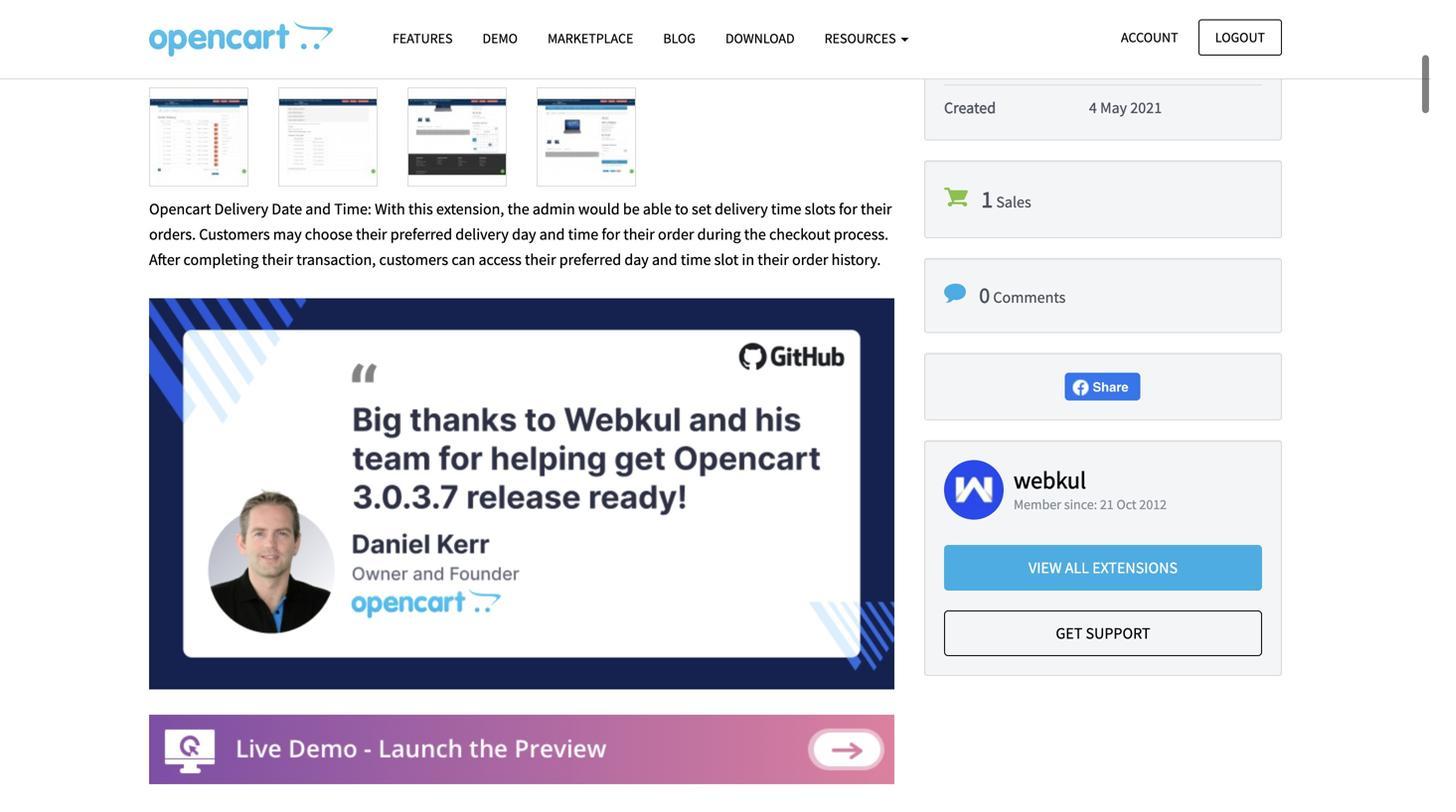 Task type: vqa. For each thing, say whether or not it's contained in the screenshot.
Since
no



Task type: describe. For each thing, give the bounding box(es) containing it.
0
[[979, 282, 990, 309]]

their up process.
[[861, 199, 892, 219]]

may
[[273, 225, 302, 244]]

1 vertical spatial and
[[539, 225, 565, 244]]

member
[[1014, 497, 1061, 514]]

marketplace
[[548, 29, 633, 47]]

be
[[623, 199, 640, 219]]

download
[[725, 29, 795, 47]]

view all extensions link
[[944, 546, 1262, 591]]

blog link
[[648, 21, 711, 56]]

after
[[149, 250, 180, 270]]

2021
[[1130, 98, 1162, 118]]

slots
[[805, 199, 836, 219]]

date
[[272, 199, 302, 219]]

0 vertical spatial the
[[507, 199, 529, 219]]

with
[[375, 199, 405, 219]]

their down time:
[[356, 225, 387, 244]]

can
[[452, 250, 475, 270]]

orders.
[[149, 225, 196, 244]]

in
[[742, 250, 754, 270]]

their down the be
[[623, 225, 655, 244]]

opencart - opencart delivery date and time image
[[149, 21, 333, 57]]

marketplace link
[[533, 21, 648, 56]]

their right in
[[758, 250, 789, 270]]

webkul
[[1014, 465, 1086, 495]]

transaction,
[[296, 250, 376, 270]]

their right access
[[525, 250, 556, 270]]

time:
[[334, 199, 372, 219]]

process.
[[834, 225, 889, 244]]

get
[[1056, 624, 1083, 644]]

access
[[479, 250, 522, 270]]

support
[[1086, 624, 1150, 644]]

may
[[1100, 98, 1127, 118]]

1 vertical spatial order
[[792, 250, 828, 270]]

2 vertical spatial time
[[681, 250, 711, 270]]

1 sales
[[981, 185, 1031, 214]]

21
[[1100, 497, 1114, 514]]

0 horizontal spatial and
[[305, 199, 331, 219]]

1 horizontal spatial delivery
[[715, 199, 768, 219]]

slot
[[714, 250, 739, 270]]

1 vertical spatial preferred
[[559, 250, 621, 270]]

webkul member since: 21 oct 2012
[[1014, 465, 1167, 514]]

resources link
[[810, 21, 924, 56]]

since:
[[1064, 497, 1097, 514]]

all
[[1065, 558, 1089, 578]]

account
[[1121, 28, 1178, 46]]

view
[[1029, 558, 1062, 578]]

2 horizontal spatial and
[[652, 250, 677, 270]]

get support
[[1056, 624, 1150, 644]]

choose
[[305, 225, 353, 244]]

demo
[[483, 29, 518, 47]]



Task type: locate. For each thing, give the bounding box(es) containing it.
features
[[393, 29, 453, 47]]

delivery up during
[[715, 199, 768, 219]]

0 horizontal spatial order
[[658, 225, 694, 244]]

demo link
[[468, 21, 533, 56]]

for
[[839, 199, 857, 219], [602, 225, 620, 244]]

2 horizontal spatial time
[[771, 199, 802, 219]]

logout
[[1215, 28, 1265, 46]]

their down may
[[262, 250, 293, 270]]

features link
[[378, 21, 468, 56]]

account link
[[1104, 19, 1195, 56]]

0 vertical spatial and
[[305, 199, 331, 219]]

sales
[[996, 193, 1031, 212]]

0 vertical spatial time
[[771, 199, 802, 219]]

1
[[981, 185, 993, 214]]

set
[[692, 199, 712, 219]]

0 horizontal spatial preferred
[[390, 225, 452, 244]]

created
[[944, 98, 996, 118]]

order down checkout
[[792, 250, 828, 270]]

delivery down extension,
[[455, 225, 509, 244]]

delivery
[[715, 199, 768, 219], [455, 225, 509, 244]]

preferred
[[390, 225, 452, 244], [559, 250, 621, 270]]

time
[[771, 199, 802, 219], [568, 225, 598, 244], [681, 250, 711, 270]]

1 horizontal spatial and
[[539, 225, 565, 244]]

logout link
[[1198, 19, 1282, 56]]

and down admin
[[539, 225, 565, 244]]

1 horizontal spatial order
[[792, 250, 828, 270]]

2012
[[1139, 497, 1167, 514]]

day
[[512, 225, 536, 244], [624, 250, 649, 270]]

0 horizontal spatial day
[[512, 225, 536, 244]]

the
[[507, 199, 529, 219], [744, 225, 766, 244]]

resources
[[825, 29, 899, 47]]

1 horizontal spatial time
[[681, 250, 711, 270]]

1 horizontal spatial the
[[744, 225, 766, 244]]

opencart
[[149, 199, 211, 219]]

admin
[[533, 199, 575, 219]]

this
[[408, 199, 433, 219]]

0 vertical spatial preferred
[[390, 225, 452, 244]]

customers
[[199, 225, 270, 244]]

1 horizontal spatial for
[[839, 199, 857, 219]]

preferred down the 'would'
[[559, 250, 621, 270]]

get support link
[[944, 611, 1262, 657]]

1 vertical spatial the
[[744, 225, 766, 244]]

would
[[578, 199, 620, 219]]

0 vertical spatial day
[[512, 225, 536, 244]]

0 horizontal spatial delivery
[[455, 225, 509, 244]]

0 vertical spatial order
[[658, 225, 694, 244]]

1 vertical spatial day
[[624, 250, 649, 270]]

time up checkout
[[771, 199, 802, 219]]

view all extensions
[[1029, 558, 1178, 578]]

0 vertical spatial delivery
[[715, 199, 768, 219]]

4
[[1089, 98, 1097, 118]]

webkul image
[[944, 460, 1004, 520]]

their
[[861, 199, 892, 219], [356, 225, 387, 244], [623, 225, 655, 244], [262, 250, 293, 270], [525, 250, 556, 270], [758, 250, 789, 270]]

0 horizontal spatial the
[[507, 199, 529, 219]]

time left slot
[[681, 250, 711, 270]]

order down to
[[658, 225, 694, 244]]

0 vertical spatial for
[[839, 199, 857, 219]]

download link
[[711, 21, 810, 56]]

blog
[[663, 29, 696, 47]]

1 horizontal spatial day
[[624, 250, 649, 270]]

able
[[643, 199, 672, 219]]

0 comments
[[979, 282, 1066, 309]]

completing
[[183, 250, 259, 270]]

during
[[697, 225, 741, 244]]

and up choose
[[305, 199, 331, 219]]

extensions
[[1092, 558, 1178, 578]]

1 vertical spatial for
[[602, 225, 620, 244]]

opencart delivery date and time: with this extension, the admin would be able to set delivery time slots for their orders. customers may choose their preferred delivery day and time for their order during the checkout process. after completing their transaction, customers can access their preferred day and time slot in their order history.
[[149, 199, 892, 270]]

0 horizontal spatial for
[[602, 225, 620, 244]]

4 may 2021
[[1089, 98, 1162, 118]]

day down the be
[[624, 250, 649, 270]]

and
[[305, 199, 331, 219], [539, 225, 565, 244], [652, 250, 677, 270]]

to
[[675, 199, 689, 219]]

the up in
[[744, 225, 766, 244]]

order
[[658, 225, 694, 244], [792, 250, 828, 270]]

for right slots
[[839, 199, 857, 219]]

0 horizontal spatial time
[[568, 225, 598, 244]]

preferred down this
[[390, 225, 452, 244]]

history.
[[831, 250, 881, 270]]

customers
[[379, 250, 448, 270]]

for down the 'would'
[[602, 225, 620, 244]]

1 horizontal spatial preferred
[[559, 250, 621, 270]]

day up access
[[512, 225, 536, 244]]

delivery
[[214, 199, 268, 219]]

comment image
[[944, 283, 966, 305]]

1 vertical spatial delivery
[[455, 225, 509, 244]]

the left admin
[[507, 199, 529, 219]]

comments
[[993, 288, 1066, 308]]

extension,
[[436, 199, 504, 219]]

2 vertical spatial and
[[652, 250, 677, 270]]

cart mini image
[[944, 186, 968, 209]]

and down able
[[652, 250, 677, 270]]

checkout
[[769, 225, 831, 244]]

oct
[[1117, 497, 1137, 514]]

time down the 'would'
[[568, 225, 598, 244]]

1 vertical spatial time
[[568, 225, 598, 244]]



